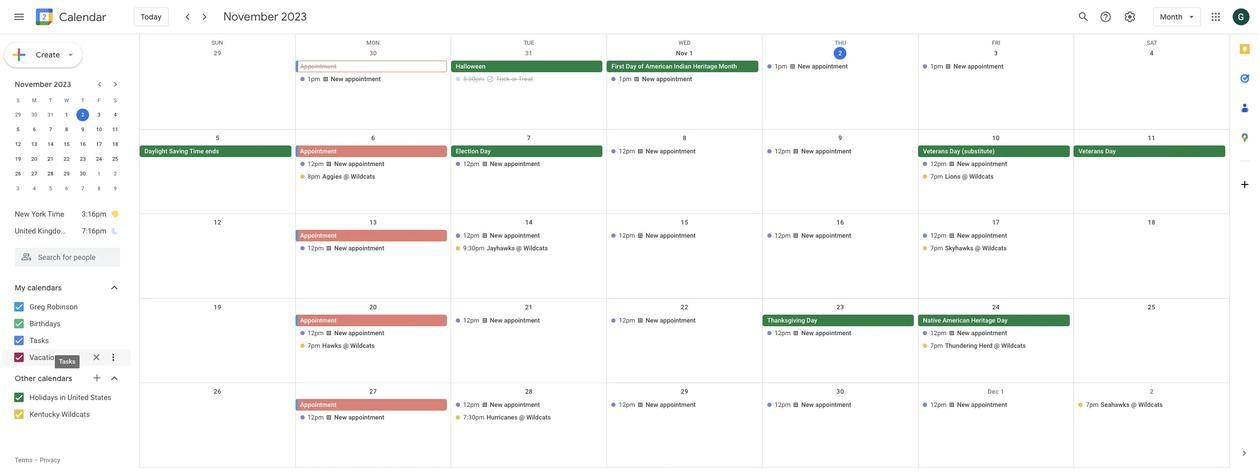 Task type: locate. For each thing, give the bounding box(es) containing it.
0 vertical spatial 8
[[65, 127, 68, 132]]

hurricanes
[[487, 414, 518, 422]]

7pm hawks @ wildcats
[[308, 342, 375, 350]]

1 horizontal spatial 10
[[993, 134, 1000, 142]]

cell
[[140, 61, 296, 86], [296, 61, 451, 86], [451, 61, 607, 86], [607, 61, 763, 86], [1074, 61, 1230, 86], [296, 145, 451, 183], [451, 145, 607, 183], [919, 145, 1075, 183], [140, 230, 296, 255], [296, 230, 451, 255], [451, 230, 607, 255], [919, 230, 1075, 255], [1074, 230, 1230, 255], [140, 315, 296, 353], [296, 315, 451, 353], [763, 315, 919, 353], [919, 315, 1075, 353], [1074, 315, 1230, 353], [140, 399, 296, 425], [296, 399, 451, 425], [451, 399, 607, 425]]

18 element
[[109, 138, 122, 151]]

4 appointment button from the top
[[298, 315, 447, 326]]

1 horizontal spatial 15
[[681, 219, 689, 226]]

seahawks
[[1101, 401, 1130, 409]]

27 for dec 1
[[370, 388, 377, 396]]

1 horizontal spatial 14
[[525, 219, 533, 226]]

wildcats right hawks
[[350, 342, 375, 350]]

1 vertical spatial heritage
[[972, 317, 996, 324]]

20
[[31, 156, 37, 162], [370, 304, 377, 311]]

17 inside grid
[[993, 219, 1000, 226]]

23 up thanksgiving day button
[[837, 304, 845, 311]]

wildcats down (substitute)
[[970, 173, 994, 180]]

time inside daylight saving time ends button
[[190, 147, 204, 155]]

2 horizontal spatial 6
[[372, 134, 375, 142]]

25 inside grid
[[1149, 304, 1156, 311]]

0 horizontal spatial 8
[[65, 127, 68, 132]]

7 for november 2023
[[49, 127, 52, 132]]

17 inside row group
[[96, 141, 102, 147]]

appointment
[[300, 63, 337, 70], [300, 147, 337, 155], [300, 232, 337, 240], [300, 317, 337, 324], [300, 401, 337, 409]]

11 up veterans day button
[[1149, 134, 1156, 142]]

23 element
[[77, 153, 89, 166]]

1 appointment button from the top
[[298, 61, 447, 72]]

11
[[112, 127, 118, 132], [1149, 134, 1156, 142]]

3 appointment button from the top
[[298, 230, 447, 242]]

wildcats right hurricanes at bottom
[[527, 414, 551, 422]]

wildcats
[[351, 173, 375, 180], [970, 173, 994, 180], [524, 245, 548, 252], [983, 245, 1007, 252], [350, 342, 375, 350], [1002, 342, 1026, 350], [1139, 401, 1163, 409], [61, 410, 90, 419], [527, 414, 551, 422]]

5 appointment button from the top
[[298, 399, 447, 411]]

Search for people text field
[[21, 248, 114, 267]]

veterans
[[923, 147, 949, 155], [1079, 147, 1104, 155]]

@ right "seahawks"
[[1132, 401, 1137, 409]]

0 vertical spatial month
[[1161, 12, 1183, 22]]

1 horizontal spatial 6
[[65, 186, 68, 191]]

0 horizontal spatial 31
[[47, 112, 53, 118]]

0 vertical spatial 31
[[525, 50, 533, 57]]

2 horizontal spatial time
[[190, 147, 204, 155]]

@ right lions
[[963, 173, 968, 180]]

0 vertical spatial 9
[[81, 127, 84, 132]]

t up 2 cell
[[81, 97, 84, 103]]

october 29 element
[[12, 109, 24, 121]]

cell containing native american heritage day
[[919, 315, 1075, 353]]

3 down fri
[[995, 50, 998, 57]]

5 up daylight saving time ends button
[[216, 134, 220, 142]]

3 appointment from the top
[[300, 232, 337, 240]]

december 4 element
[[28, 182, 41, 195]]

24 inside november 2023 grid
[[96, 156, 102, 162]]

holidays
[[30, 393, 58, 402]]

1 vertical spatial american
[[943, 317, 970, 324]]

1 horizontal spatial veterans
[[1079, 147, 1104, 155]]

0 horizontal spatial 5
[[17, 127, 20, 132]]

day for election day
[[480, 147, 491, 155]]

heritage
[[693, 63, 718, 70], [972, 317, 996, 324]]

10 element
[[93, 123, 105, 136]]

tasks down birthdays
[[30, 336, 49, 345]]

11 for sun
[[1149, 134, 1156, 142]]

united
[[15, 227, 36, 235], [68, 393, 89, 402]]

24 down 17 element in the left of the page
[[96, 156, 102, 162]]

7pm left hawks
[[308, 342, 320, 350]]

0 horizontal spatial 22
[[64, 156, 70, 162]]

1 right the dec
[[1001, 388, 1005, 396]]

23 down 16 element
[[80, 156, 86, 162]]

@ for 8pm aggies @ wildcats
[[344, 173, 349, 180]]

14 up 21 element
[[47, 141, 53, 147]]

month
[[1161, 12, 1183, 22], [719, 63, 737, 70]]

4 inside grid
[[1150, 50, 1154, 57]]

month right settings menu image
[[1161, 12, 1183, 22]]

11 element
[[109, 123, 122, 136]]

0 vertical spatial 21
[[47, 156, 53, 162]]

29
[[214, 50, 221, 57], [15, 112, 21, 118], [64, 171, 70, 177], [681, 388, 689, 396]]

25
[[112, 156, 118, 162], [1149, 304, 1156, 311]]

veterans day (substitute)
[[923, 147, 995, 155]]

day for first day of american indian heritage month
[[626, 63, 637, 70]]

0 horizontal spatial tasks
[[30, 336, 49, 345]]

2 vertical spatial 8
[[98, 186, 101, 191]]

12
[[15, 141, 21, 147], [214, 219, 221, 226]]

york
[[31, 210, 46, 218]]

@ for 7pm hawks @ wildcats
[[343, 342, 349, 350]]

14 up 9:30pm jayhawks @ wildcats
[[525, 219, 533, 226]]

1 vertical spatial 12
[[214, 219, 221, 226]]

14 inside 14 'element'
[[47, 141, 53, 147]]

4 up 11 element
[[114, 112, 117, 118]]

month button
[[1154, 4, 1202, 30]]

31 right "october 30" element
[[47, 112, 53, 118]]

veterans inside cell
[[923, 147, 949, 155]]

4 down 'sat'
[[1150, 50, 1154, 57]]

0 horizontal spatial month
[[719, 63, 737, 70]]

17 down 10 element
[[96, 141, 102, 147]]

@ for 7pm lions @ wildcats
[[963, 173, 968, 180]]

30
[[370, 50, 377, 57], [31, 112, 37, 118], [80, 171, 86, 177], [837, 388, 845, 396]]

list
[[4, 201, 129, 244]]

13 inside grid
[[370, 219, 377, 226]]

1 vertical spatial month
[[719, 63, 737, 70]]

1 t from the left
[[49, 97, 52, 103]]

united right in
[[68, 393, 89, 402]]

1 veterans from the left
[[923, 147, 949, 155]]

@ for 7pm seahawks @ wildcats
[[1132, 401, 1137, 409]]

december 3 element
[[12, 182, 24, 195]]

day inside button
[[807, 317, 818, 324]]

new appointment
[[798, 63, 848, 70], [954, 63, 1004, 70], [331, 75, 381, 83], [642, 75, 693, 83], [646, 147, 696, 155], [802, 147, 852, 155], [334, 160, 385, 167], [490, 160, 540, 167], [958, 160, 1008, 167], [490, 232, 540, 240], [646, 232, 696, 240], [802, 232, 852, 240], [958, 232, 1008, 240], [334, 245, 385, 252], [490, 317, 540, 324], [646, 317, 696, 324], [334, 329, 385, 337], [802, 329, 852, 337], [958, 329, 1008, 337], [490, 401, 540, 409], [646, 401, 696, 409], [802, 401, 852, 409], [958, 401, 1008, 409], [334, 414, 385, 422]]

1 vertical spatial 18
[[1149, 219, 1156, 226]]

26 for dec 1
[[214, 388, 221, 396]]

2 veterans from the left
[[1079, 147, 1104, 155]]

7 for sun
[[527, 134, 531, 142]]

1 horizontal spatial november
[[223, 9, 279, 24]]

dec 1
[[988, 388, 1005, 396]]

1 vertical spatial 9
[[839, 134, 843, 142]]

1 vertical spatial 27
[[370, 388, 377, 396]]

other calendars button
[[2, 370, 131, 387]]

@ right skyhawks at the right of page
[[976, 245, 981, 252]]

10 up veterans day (substitute) button at the top right
[[993, 134, 1000, 142]]

1 vertical spatial 23
[[837, 304, 845, 311]]

tab list
[[1231, 34, 1260, 439]]

wildcats right jayhawks at the left of page
[[524, 245, 548, 252]]

18 inside grid
[[1149, 219, 1156, 226]]

8pm
[[308, 173, 320, 180]]

14
[[47, 141, 53, 147], [525, 219, 533, 226]]

time up the kingdom
[[48, 210, 64, 218]]

24
[[96, 156, 102, 162], [993, 304, 1000, 311]]

2 list item from the top
[[15, 223, 119, 239]]

list item
[[15, 206, 119, 223], [15, 223, 119, 239]]

0 vertical spatial heritage
[[693, 63, 718, 70]]

None search field
[[0, 244, 131, 267]]

1 down w
[[65, 112, 68, 118]]

day inside "button"
[[998, 317, 1008, 324]]

@ right aggies at the left top of page
[[344, 173, 349, 180]]

7pm left "seahawks"
[[1087, 401, 1099, 409]]

13
[[31, 141, 37, 147], [370, 219, 377, 226]]

28
[[47, 171, 53, 177], [525, 388, 533, 396]]

wildcats down "holidays in united states"
[[61, 410, 90, 419]]

12pm
[[619, 147, 635, 155], [775, 147, 791, 155], [308, 160, 324, 167], [463, 160, 480, 167], [931, 160, 947, 167], [463, 232, 480, 240], [619, 232, 635, 240], [775, 232, 791, 240], [931, 232, 947, 240], [308, 245, 324, 252], [463, 317, 480, 324], [619, 317, 635, 324], [308, 329, 324, 337], [775, 329, 791, 337], [931, 329, 947, 337], [463, 401, 480, 409], [619, 401, 635, 409], [775, 401, 791, 409], [931, 401, 947, 409], [308, 414, 324, 422]]

thanksgiving day button
[[763, 315, 914, 326]]

greg robinson
[[30, 303, 78, 311]]

12 inside row group
[[15, 141, 21, 147]]

31 inside november 2023 grid
[[47, 112, 53, 118]]

0 horizontal spatial 28
[[47, 171, 53, 177]]

0 vertical spatial 27
[[31, 171, 37, 177]]

american right of
[[646, 63, 673, 70]]

2 horizontal spatial 4
[[1150, 50, 1154, 57]]

11 inside grid
[[1149, 134, 1156, 142]]

states
[[90, 393, 111, 402]]

s right f
[[114, 97, 117, 103]]

halloween button
[[451, 61, 603, 72]]

17 up 7pm skyhawks @ wildcats
[[993, 219, 1000, 226]]

native american heritage day button
[[919, 315, 1070, 326]]

0 horizontal spatial 10
[[96, 127, 102, 132]]

12 inside grid
[[214, 219, 221, 226]]

tasks up the other calendars dropdown button
[[59, 358, 76, 365]]

my calendars list
[[2, 298, 131, 366]]

4 for 1
[[114, 112, 117, 118]]

appointment
[[812, 63, 848, 70], [968, 63, 1004, 70], [345, 75, 381, 83], [657, 75, 693, 83], [660, 147, 696, 155], [816, 147, 852, 155], [349, 160, 385, 167], [504, 160, 540, 167], [972, 160, 1008, 167], [504, 232, 540, 240], [660, 232, 696, 240], [816, 232, 852, 240], [972, 232, 1008, 240], [349, 245, 385, 252], [504, 317, 540, 324], [660, 317, 696, 324], [349, 329, 385, 337], [816, 329, 852, 337], [972, 329, 1008, 337], [504, 401, 540, 409], [660, 401, 696, 409], [816, 401, 852, 409], [972, 401, 1008, 409], [349, 414, 385, 422]]

calendars for other calendars
[[38, 374, 72, 383]]

election day button
[[451, 145, 603, 157]]

0 horizontal spatial 4
[[33, 186, 36, 191]]

0 vertical spatial 16
[[80, 141, 86, 147]]

birthdays
[[30, 320, 61, 328]]

calendars up in
[[38, 374, 72, 383]]

0 vertical spatial tasks
[[30, 336, 49, 345]]

1 vertical spatial 2023
[[54, 80, 71, 89]]

row group
[[10, 108, 123, 196]]

first day of american indian heritage month button
[[607, 61, 759, 72]]

wildcats for 7pm lions @ wildcats
[[970, 173, 994, 180]]

time for kingdom
[[69, 227, 85, 235]]

8 for sun
[[683, 134, 687, 142]]

19
[[15, 156, 21, 162], [214, 304, 221, 311]]

1 horizontal spatial 11
[[1149, 134, 1156, 142]]

28 inside 28 element
[[47, 171, 53, 177]]

1 horizontal spatial 5
[[49, 186, 52, 191]]

6 down 29 element
[[65, 186, 68, 191]]

7 down october 31 element
[[49, 127, 52, 132]]

other
[[15, 374, 36, 383]]

19 inside november 2023 grid
[[15, 156, 21, 162]]

1 horizontal spatial time
[[69, 227, 85, 235]]

kingdom
[[38, 227, 67, 235]]

27 inside grid
[[370, 388, 377, 396]]

wildcats right "seahawks"
[[1139, 401, 1163, 409]]

0 vertical spatial united
[[15, 227, 36, 235]]

10 for november 2023
[[96, 127, 102, 132]]

7pm for 7pm skyhawks @ wildcats
[[931, 245, 943, 252]]

31 down tue
[[525, 50, 533, 57]]

4
[[1150, 50, 1154, 57], [114, 112, 117, 118], [33, 186, 36, 191]]

2 horizontal spatial 7
[[527, 134, 531, 142]]

11 inside row group
[[112, 127, 118, 132]]

7pm
[[931, 173, 943, 180], [931, 245, 943, 252], [308, 342, 320, 350], [931, 342, 943, 350], [1087, 401, 1099, 409]]

0 horizontal spatial 20
[[31, 156, 37, 162]]

5:30pm
[[463, 75, 485, 83]]

american right the native
[[943, 317, 970, 324]]

2 horizontal spatial 5
[[216, 134, 220, 142]]

0 horizontal spatial 14
[[47, 141, 53, 147]]

united down "york"
[[15, 227, 36, 235]]

s up october 29 element
[[17, 97, 20, 103]]

4 down 27 element
[[33, 186, 36, 191]]

29 element
[[60, 168, 73, 180]]

2 appointment button from the top
[[298, 145, 447, 157]]

1 vertical spatial 28
[[525, 388, 533, 396]]

time left ends
[[190, 147, 204, 155]]

0 vertical spatial 24
[[96, 156, 102, 162]]

1 horizontal spatial t
[[81, 97, 84, 103]]

1 horizontal spatial heritage
[[972, 317, 996, 324]]

28 up 7:30pm hurricanes @ wildcats
[[525, 388, 533, 396]]

11 up 18 element in the top of the page
[[112, 127, 118, 132]]

31 for 1
[[47, 112, 53, 118]]

other calendars list
[[2, 389, 131, 423]]

3 down f
[[98, 112, 101, 118]]

28 for dec 1
[[525, 388, 533, 396]]

27 element
[[28, 168, 41, 180]]

16
[[80, 141, 86, 147], [837, 219, 845, 226]]

6 down "october 30" element
[[33, 127, 36, 132]]

1 horizontal spatial american
[[943, 317, 970, 324]]

0 horizontal spatial november
[[15, 80, 52, 89]]

list item up search for people text field
[[15, 223, 119, 239]]

wildcats right aggies at the left top of page
[[351, 173, 375, 180]]

tue
[[524, 40, 534, 46]]

0 horizontal spatial 15
[[64, 141, 70, 147]]

13 inside row group
[[31, 141, 37, 147]]

skyhawks
[[946, 245, 974, 252]]

0 horizontal spatial 16
[[80, 141, 86, 147]]

1 horizontal spatial 27
[[370, 388, 377, 396]]

@ right jayhawks at the left of page
[[517, 245, 522, 252]]

5 down october 29 element
[[17, 127, 20, 132]]

0 vertical spatial 15
[[64, 141, 70, 147]]

1 vertical spatial 7
[[527, 134, 531, 142]]

7pm thundering herd @ wildcats
[[931, 342, 1026, 350]]

1 horizontal spatial 21
[[525, 304, 533, 311]]

6 up 8pm aggies @ wildcats
[[372, 134, 375, 142]]

tasks
[[30, 336, 49, 345], [59, 358, 76, 365]]

1 vertical spatial 10
[[993, 134, 1000, 142]]

cell containing veterans day (substitute)
[[919, 145, 1075, 183]]

7pm left thundering
[[931, 342, 943, 350]]

2 cell
[[75, 108, 91, 122]]

first day of american indian heritage month
[[612, 63, 737, 70]]

9 for november 2023
[[81, 127, 84, 132]]

1 down 24 element
[[98, 171, 101, 177]]

27
[[31, 171, 37, 177], [370, 388, 377, 396]]

6 for sun
[[372, 134, 375, 142]]

10 up 17 element in the left of the page
[[96, 127, 102, 132]]

@ right hurricanes at bottom
[[519, 414, 525, 422]]

5 for november 2023
[[17, 127, 20, 132]]

0 horizontal spatial 19
[[15, 156, 21, 162]]

1 horizontal spatial 17
[[993, 219, 1000, 226]]

23
[[80, 156, 86, 162], [837, 304, 845, 311]]

1 horizontal spatial 3
[[98, 112, 101, 118]]

nov 1
[[676, 50, 694, 57]]

2 inside 'element'
[[114, 171, 117, 177]]

t up october 31 element
[[49, 97, 52, 103]]

0 vertical spatial 13
[[31, 141, 37, 147]]

election day
[[456, 147, 491, 155]]

7 inside grid
[[527, 134, 531, 142]]

21 inside november 2023 grid
[[47, 156, 53, 162]]

8 inside grid
[[683, 134, 687, 142]]

heritage inside button
[[693, 63, 718, 70]]

1 vertical spatial 24
[[993, 304, 1000, 311]]

12 element
[[12, 138, 24, 151]]

14 inside grid
[[525, 219, 533, 226]]

1 horizontal spatial 4
[[114, 112, 117, 118]]

2 inside cell
[[81, 112, 84, 118]]

24 up native american heritage day "button"
[[993, 304, 1000, 311]]

1 horizontal spatial 25
[[1149, 304, 1156, 311]]

4 appointment from the top
[[300, 317, 337, 324]]

5 appointment from the top
[[300, 401, 337, 409]]

appointment for 13
[[300, 232, 337, 240]]

american inside native american heritage day "button"
[[943, 317, 970, 324]]

3:16pm
[[82, 210, 107, 218]]

0 vertical spatial 25
[[112, 156, 118, 162]]

5 down 28 element
[[49, 186, 52, 191]]

main drawer image
[[13, 11, 25, 23]]

25 inside row group
[[112, 156, 118, 162]]

row containing sun
[[140, 34, 1230, 46]]

grid
[[139, 34, 1230, 468]]

november
[[223, 9, 279, 24], [15, 80, 52, 89]]

calendar
[[59, 10, 106, 25]]

@
[[344, 173, 349, 180], [963, 173, 968, 180], [517, 245, 522, 252], [976, 245, 981, 252], [343, 342, 349, 350], [995, 342, 1000, 350], [1132, 401, 1137, 409], [519, 414, 525, 422]]

add other calendars image
[[92, 373, 102, 383]]

26
[[15, 171, 21, 177], [214, 388, 221, 396]]

1 vertical spatial 11
[[1149, 134, 1156, 142]]

0 horizontal spatial american
[[646, 63, 673, 70]]

7pm for 7pm lions @ wildcats
[[931, 173, 943, 180]]

0 horizontal spatial 18
[[112, 141, 118, 147]]

9 inside grid
[[839, 134, 843, 142]]

united kingdom time 7:16pm
[[15, 227, 107, 235]]

20 up '7pm hawks @ wildcats'
[[370, 304, 377, 311]]

0 horizontal spatial 27
[[31, 171, 37, 177]]

1 vertical spatial 15
[[681, 219, 689, 226]]

calendar heading
[[57, 10, 106, 25]]

7pm for 7pm thundering herd @ wildcats
[[931, 342, 943, 350]]

7pm left lions
[[931, 173, 943, 180]]

1 vertical spatial 22
[[681, 304, 689, 311]]

5
[[17, 127, 20, 132], [216, 134, 220, 142], [49, 186, 52, 191]]

0 horizontal spatial 17
[[96, 141, 102, 147]]

cell containing halloween
[[451, 61, 607, 86]]

tasks inside my calendars list
[[30, 336, 49, 345]]

0 horizontal spatial 23
[[80, 156, 86, 162]]

20 inside 20 element
[[31, 156, 37, 162]]

2 vertical spatial 4
[[33, 186, 36, 191]]

1 vertical spatial 25
[[1149, 304, 1156, 311]]

or
[[512, 75, 517, 83]]

7 down 30 'element'
[[81, 186, 84, 191]]

18 inside row group
[[112, 141, 118, 147]]

20 down 13 element
[[31, 156, 37, 162]]

0 vertical spatial american
[[646, 63, 673, 70]]

create button
[[4, 42, 82, 67]]

0 horizontal spatial united
[[15, 227, 36, 235]]

list item containing united kingdom time
[[15, 223, 119, 239]]

2 vertical spatial 7
[[81, 186, 84, 191]]

0 vertical spatial 5
[[17, 127, 20, 132]]

10 inside grid
[[993, 134, 1000, 142]]

21 element
[[44, 153, 57, 166]]

2 horizontal spatial 3
[[995, 50, 998, 57]]

6 for november 2023
[[33, 127, 36, 132]]

7pm for 7pm hawks @ wildcats
[[308, 342, 320, 350]]

wildcats right herd
[[1002, 342, 1026, 350]]

26 inside row group
[[15, 171, 21, 177]]

@ for 7:30pm hurricanes @ wildcats
[[519, 414, 525, 422]]

row
[[140, 34, 1230, 46], [140, 45, 1230, 130], [10, 93, 123, 108], [10, 108, 123, 122], [10, 122, 123, 137], [140, 130, 1230, 214], [10, 137, 123, 152], [10, 152, 123, 167], [10, 167, 123, 181], [10, 181, 123, 196], [140, 214, 1230, 299], [140, 299, 1230, 384], [140, 384, 1230, 468]]

month inside popup button
[[1161, 12, 1183, 22]]

26 inside grid
[[214, 388, 221, 396]]

3 down 26 element
[[17, 186, 20, 191]]

15
[[64, 141, 70, 147], [681, 219, 689, 226]]

time down 3:16pm
[[69, 227, 85, 235]]

0 vertical spatial 23
[[80, 156, 86, 162]]

@ right hawks
[[343, 342, 349, 350]]

7 up election day button
[[527, 134, 531, 142]]

1 list item from the top
[[15, 206, 119, 223]]

13 element
[[28, 138, 41, 151]]

calendars up greg
[[27, 283, 62, 293]]

7pm left skyhawks at the right of page
[[931, 245, 943, 252]]

5 inside grid
[[216, 134, 220, 142]]

list item up the united kingdom time 7:16pm
[[15, 206, 119, 223]]

time for york
[[48, 210, 64, 218]]

2
[[839, 50, 843, 57], [81, 112, 84, 118], [114, 171, 117, 177], [1150, 388, 1154, 396]]

native american heritage day
[[923, 317, 1008, 324]]

wildcats for 7:30pm hurricanes @ wildcats
[[527, 414, 551, 422]]

wildcats right skyhawks at the right of page
[[983, 245, 1007, 252]]

27 inside 27 element
[[31, 171, 37, 177]]

2 vertical spatial 5
[[49, 186, 52, 191]]

5 inside december 5 element
[[49, 186, 52, 191]]

0 vertical spatial 19
[[15, 156, 21, 162]]

0 vertical spatial 4
[[1150, 50, 1154, 57]]

28 inside grid
[[525, 388, 533, 396]]

28 down 21 element
[[47, 171, 53, 177]]

2 appointment from the top
[[300, 147, 337, 155]]

@ for 7pm skyhawks @ wildcats
[[976, 245, 981, 252]]

0 horizontal spatial 12
[[15, 141, 21, 147]]

1 horizontal spatial 12
[[214, 219, 221, 226]]

8
[[65, 127, 68, 132], [683, 134, 687, 142], [98, 186, 101, 191]]

1 vertical spatial 13
[[370, 219, 377, 226]]

1
[[690, 50, 694, 57], [65, 112, 68, 118], [98, 171, 101, 177], [1001, 388, 1005, 396]]

1 horizontal spatial united
[[68, 393, 89, 402]]

10 inside row group
[[96, 127, 102, 132]]

heritage up herd
[[972, 317, 996, 324]]

1 vertical spatial 6
[[372, 134, 375, 142]]

0 vertical spatial 18
[[112, 141, 118, 147]]

28 element
[[44, 168, 57, 180]]

0 horizontal spatial 7
[[49, 127, 52, 132]]

30 inside 'element'
[[80, 171, 86, 177]]

0 vertical spatial 6
[[33, 127, 36, 132]]

0 vertical spatial 14
[[47, 141, 53, 147]]

december 6 element
[[60, 182, 73, 195]]

month right indian
[[719, 63, 737, 70]]

wildcats for 8pm aggies @ wildcats
[[351, 173, 375, 180]]

new inside list item
[[15, 210, 29, 218]]

0 horizontal spatial heritage
[[693, 63, 718, 70]]

heritage right indian
[[693, 63, 718, 70]]



Task type: describe. For each thing, give the bounding box(es) containing it.
daylight saving time ends button
[[140, 145, 291, 157]]

calendar element
[[34, 6, 106, 30]]

american inside first day of american indian heritage month button
[[646, 63, 673, 70]]

aggies
[[322, 173, 342, 180]]

wildcats inside other calendars list
[[61, 410, 90, 419]]

create
[[36, 50, 60, 60]]

1 horizontal spatial 16
[[837, 219, 845, 226]]

1pm inside cell
[[619, 75, 632, 83]]

robinson
[[47, 303, 78, 311]]

native
[[923, 317, 942, 324]]

november 2023 grid
[[10, 93, 123, 196]]

in
[[60, 393, 66, 402]]

9:30pm jayhawks @ wildcats
[[463, 245, 548, 252]]

7pm for 7pm seahawks @ wildcats
[[1087, 401, 1099, 409]]

privacy link
[[40, 457, 60, 464]]

2 s from the left
[[114, 97, 117, 103]]

28 for 1
[[47, 171, 53, 177]]

saving
[[169, 147, 188, 155]]

1 vertical spatial november
[[15, 80, 52, 89]]

7pm seahawks @ wildcats
[[1087, 401, 1163, 409]]

16 inside november 2023 grid
[[80, 141, 86, 147]]

appointment for 6
[[300, 147, 337, 155]]

wed
[[679, 40, 691, 46]]

0 horizontal spatial november 2023
[[15, 80, 71, 89]]

@ for 9:30pm jayhawks @ wildcats
[[517, 245, 522, 252]]

today
[[141, 12, 162, 22]]

30 element
[[77, 168, 89, 180]]

list containing new york time
[[4, 201, 129, 244]]

7 inside "row"
[[81, 186, 84, 191]]

vacations list item
[[2, 349, 131, 366]]

24 element
[[93, 153, 105, 166]]

my
[[15, 283, 26, 293]]

ends
[[205, 147, 219, 155]]

lions
[[946, 173, 961, 180]]

0 vertical spatial november
[[223, 9, 279, 24]]

14 element
[[44, 138, 57, 151]]

appointment for 27
[[300, 401, 337, 409]]

united inside other calendars list
[[68, 393, 89, 402]]

9 for sun
[[839, 134, 843, 142]]

appointment button for 20
[[298, 315, 447, 326]]

appointment button for 6
[[298, 145, 447, 157]]

holidays in united states
[[30, 393, 111, 402]]

8 inside "row"
[[98, 186, 101, 191]]

settings menu image
[[1124, 11, 1137, 23]]

m
[[32, 97, 37, 103]]

day for veterans day
[[1106, 147, 1117, 155]]

greg
[[30, 303, 45, 311]]

(substitute)
[[962, 147, 995, 155]]

veterans day
[[1079, 147, 1117, 155]]

wildcats for 9:30pm jayhawks @ wildcats
[[524, 245, 548, 252]]

kentucky
[[30, 410, 60, 419]]

treat
[[519, 75, 533, 83]]

thanksgiving day
[[768, 317, 818, 324]]

cell containing thanksgiving day
[[763, 315, 919, 353]]

5 for sun
[[216, 134, 220, 142]]

october 31 element
[[44, 109, 57, 121]]

f
[[98, 97, 101, 103]]

wildcats for 7pm skyhawks @ wildcats
[[983, 245, 1007, 252]]

december 7 element
[[77, 182, 89, 195]]

16 element
[[77, 138, 89, 151]]

hawks
[[322, 342, 342, 350]]

2, today element
[[77, 109, 89, 121]]

my calendars
[[15, 283, 62, 293]]

dec
[[988, 388, 999, 396]]

day for veterans day (substitute)
[[950, 147, 961, 155]]

mon
[[367, 40, 380, 46]]

1 horizontal spatial 2023
[[281, 9, 307, 24]]

day for thanksgiving day
[[807, 317, 818, 324]]

22 element
[[60, 153, 73, 166]]

0 horizontal spatial 2023
[[54, 80, 71, 89]]

7:30pm
[[463, 414, 485, 422]]

1 vertical spatial tasks
[[59, 358, 76, 365]]

heritage inside "button"
[[972, 317, 996, 324]]

1 appointment from the top
[[300, 63, 337, 70]]

terms link
[[15, 457, 33, 464]]

october 30 element
[[28, 109, 41, 121]]

row group containing 29
[[10, 108, 123, 196]]

daylight
[[144, 147, 168, 155]]

25 element
[[109, 153, 122, 166]]

veterans for veterans day
[[1079, 147, 1104, 155]]

1 horizontal spatial november 2023
[[223, 9, 307, 24]]

new york time
[[15, 210, 64, 218]]

december 8 element
[[93, 182, 105, 195]]

9 inside "row"
[[114, 186, 117, 191]]

3 for nov 1
[[995, 50, 998, 57]]

8 for november 2023
[[65, 127, 68, 132]]

11 for november 2023
[[112, 127, 118, 132]]

other calendars
[[15, 374, 72, 383]]

7pm skyhawks @ wildcats
[[931, 245, 1007, 252]]

4 inside "row"
[[33, 186, 36, 191]]

calendars for my calendars
[[27, 283, 62, 293]]

nov
[[676, 50, 688, 57]]

26 element
[[12, 168, 24, 180]]

7pm lions @ wildcats
[[931, 173, 994, 180]]

2 t from the left
[[81, 97, 84, 103]]

jayhawks
[[487, 245, 515, 252]]

indian
[[674, 63, 692, 70]]

1 horizontal spatial 22
[[681, 304, 689, 311]]

10 for sun
[[993, 134, 1000, 142]]

december 1 element
[[93, 168, 105, 180]]

1 vertical spatial 21
[[525, 304, 533, 311]]

w
[[64, 97, 69, 103]]

united inside list item
[[15, 227, 36, 235]]

9:30pm
[[463, 245, 485, 252]]

election
[[456, 147, 479, 155]]

2 vertical spatial 6
[[65, 186, 68, 191]]

terms
[[15, 457, 33, 464]]

0 horizontal spatial 3
[[17, 186, 20, 191]]

sun
[[212, 40, 223, 46]]

26 for 1
[[15, 171, 21, 177]]

22 inside november 2023 grid
[[64, 156, 70, 162]]

appointment button for 27
[[298, 399, 447, 411]]

fri
[[993, 40, 1001, 46]]

terms – privacy
[[15, 457, 60, 464]]

27 for 1
[[31, 171, 37, 177]]

sat
[[1147, 40, 1158, 46]]

4 for nov 1
[[1150, 50, 1154, 57]]

thanksgiving
[[768, 317, 806, 324]]

1 horizontal spatial 20
[[370, 304, 377, 311]]

thu
[[835, 40, 847, 46]]

1 horizontal spatial 24
[[993, 304, 1000, 311]]

7:30pm hurricanes @ wildcats
[[463, 414, 551, 422]]

row containing s
[[10, 93, 123, 108]]

privacy
[[40, 457, 60, 464]]

31 for nov 1
[[525, 50, 533, 57]]

1 right nov
[[690, 50, 694, 57]]

grid containing 29
[[139, 34, 1230, 468]]

veterans for veterans day (substitute)
[[923, 147, 949, 155]]

20 element
[[28, 153, 41, 166]]

trick or treat
[[496, 75, 533, 83]]

of
[[638, 63, 644, 70]]

15 inside grid
[[681, 219, 689, 226]]

december 2 element
[[109, 168, 122, 180]]

7:16pm
[[82, 227, 107, 235]]

cell containing first day of american indian heritage month
[[607, 61, 763, 86]]

appointment for 20
[[300, 317, 337, 324]]

3 for 1
[[98, 112, 101, 118]]

cell containing election day
[[451, 145, 607, 183]]

today button
[[134, 4, 169, 30]]

23 inside row group
[[80, 156, 86, 162]]

–
[[34, 457, 38, 464]]

december 5 element
[[44, 182, 57, 195]]

wildcats for 7pm hawks @ wildcats
[[350, 342, 375, 350]]

first
[[612, 63, 625, 70]]

time for saving
[[190, 147, 204, 155]]

appointment button for 13
[[298, 230, 447, 242]]

herd
[[979, 342, 993, 350]]

thundering
[[946, 342, 978, 350]]

15 element
[[60, 138, 73, 151]]

veterans day (substitute) button
[[919, 145, 1070, 157]]

19 element
[[12, 153, 24, 166]]

month inside button
[[719, 63, 737, 70]]

daylight saving time ends
[[144, 147, 219, 155]]

row containing 3
[[10, 181, 123, 196]]

17 element
[[93, 138, 105, 151]]

15 inside row group
[[64, 141, 70, 147]]

december 9 element
[[109, 182, 122, 195]]

1 s from the left
[[17, 97, 20, 103]]

list item containing new york time
[[15, 206, 119, 223]]

@ right herd
[[995, 342, 1000, 350]]

veterans day button
[[1074, 145, 1226, 157]]

halloween
[[456, 63, 486, 70]]

8pm aggies @ wildcats
[[308, 173, 375, 180]]

trick
[[496, 75, 510, 83]]

1 horizontal spatial 23
[[837, 304, 845, 311]]

my calendars button
[[2, 279, 131, 296]]

vacations
[[30, 353, 62, 362]]

wildcats for 7pm seahawks @ wildcats
[[1139, 401, 1163, 409]]

1 vertical spatial 19
[[214, 304, 221, 311]]

kentucky wildcats
[[30, 410, 90, 419]]



Task type: vqa. For each thing, say whether or not it's contained in the screenshot.


